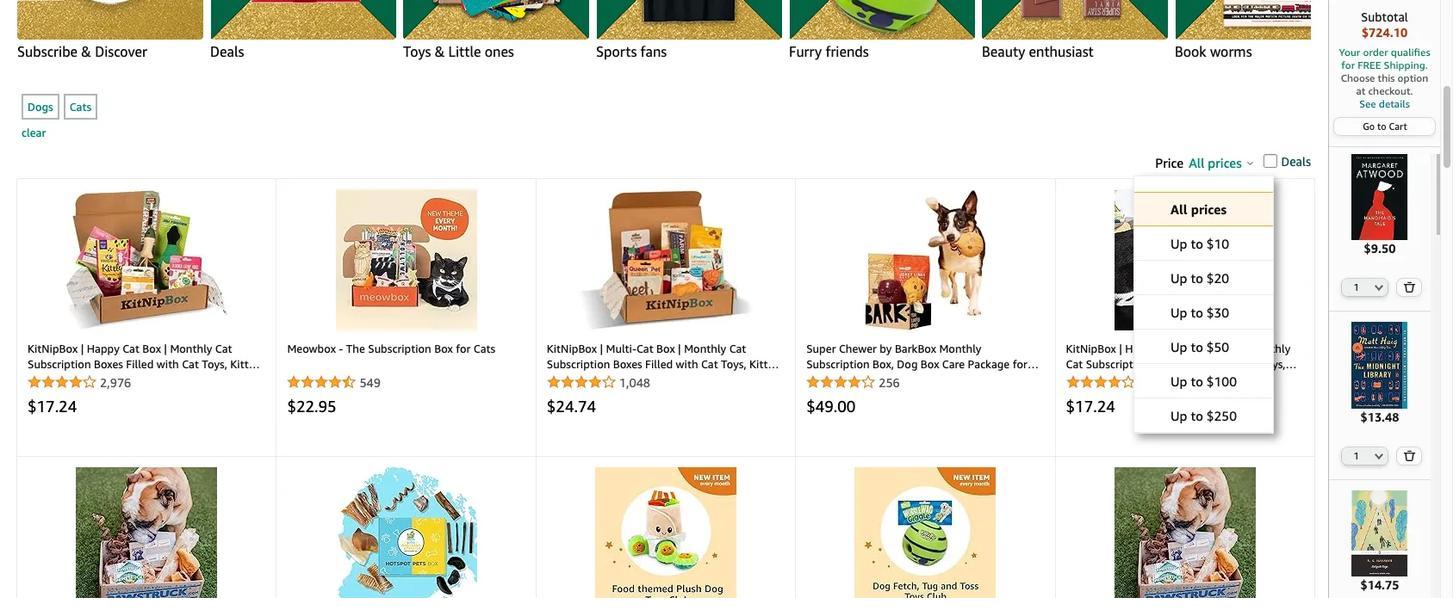 Task type: vqa. For each thing, say whether or not it's contained in the screenshot.


Task type: locate. For each thing, give the bounding box(es) containing it.
4 up from the top
[[1171, 339, 1188, 355]]

beauty enthusiast link
[[982, 0, 1168, 61]]

up for up to $50
[[1171, 339, 1188, 355]]

hotspot pets box - all natural dog chews and treats subscription box for small & medium dogs and light chewers image
[[336, 468, 477, 599]]

1 horizontal spatial boxes
[[613, 358, 643, 372]]

to for $250
[[1191, 408, 1204, 424]]

1 north from the left
[[56, 373, 86, 387]]

happy up 2,976
[[87, 342, 120, 356]]

2 | from the left
[[164, 342, 167, 356]]

2 up from the top
[[1171, 271, 1188, 286]]

catnip inside kitnipbox | multi-cat box | monthly cat subscription boxes filled with cat toys, kitten toys, north american grown catnip toys, and cat treats
[[695, 373, 728, 387]]

0 horizontal spatial filled
[[126, 358, 154, 372]]

ones
[[485, 43, 514, 60]]

0 horizontal spatial deals
[[210, 43, 244, 60]]

up left $30
[[1171, 305, 1188, 321]]

little
[[449, 43, 481, 60]]

all prices up up to $10
[[1171, 202, 1227, 217]]

2 catnip from the left
[[695, 373, 728, 387]]

box inside kitnipbox | happy cat dietary box | monthly cat subscription boxes filled with cat toys, kitten toys, north american grown catnip toys, and cat treats
[[1221, 342, 1240, 356]]

deals
[[210, 43, 244, 60], [1282, 155, 1311, 169]]

2 horizontal spatial catnip
[[1249, 373, 1282, 387]]

this
[[1378, 72, 1395, 84]]

0 vertical spatial all prices
[[1189, 155, 1242, 170]]

2 horizontal spatial kitnipbox
[[1066, 342, 1116, 356]]

with inside kitnipbox | multi-cat box | monthly cat subscription boxes filled with cat toys, kitten toys, north american grown catnip toys, and cat treats
[[676, 358, 698, 372]]

2 horizontal spatial north
[[1129, 373, 1159, 387]]

to for cart
[[1378, 121, 1387, 132]]

3 filled from the left
[[1185, 358, 1212, 372]]

1 horizontal spatial happy
[[1125, 342, 1158, 356]]

box inside kitnipbox | happy cat box | monthly cat subscription boxes filled with cat toys, kitten toys, north american grown catnip toys, and cat treats
[[142, 342, 161, 356]]

north up the $24.74
[[575, 373, 605, 387]]

$17.24
[[28, 398, 77, 417], [1066, 398, 1116, 417]]

dogs down aggressive
[[807, 389, 832, 403]]

delete image right dropdown icon
[[1404, 282, 1416, 293]]

1 for $9.50
[[1354, 282, 1359, 293]]

up down dietary
[[1171, 374, 1188, 389]]

1 delete image from the top
[[1404, 282, 1416, 293]]

and
[[240, 373, 259, 387], [760, 373, 779, 387], [1095, 389, 1114, 403]]

0 horizontal spatial catnip
[[176, 373, 209, 387]]

kitnipbox | happy cat box | monthly cat subscription boxes filled with cat toys, kitten toys, north american grown catnip toys, and cat treats
[[28, 342, 261, 403]]

monthly inside kitnipbox | happy cat box | monthly cat subscription boxes filled with cat toys, kitten toys, north american grown catnip toys, and cat treats
[[170, 342, 212, 356]]

monthly
[[170, 342, 212, 356], [684, 342, 727, 356], [940, 342, 982, 356], [1249, 342, 1291, 356]]

box inside super chewer by barkbox monthly subscription box, dog box care package for aggressive chewers, durable dog toys, large dogs (50lb+)
[[921, 358, 940, 372]]

3 up from the top
[[1171, 305, 1188, 321]]

to left $10
[[1191, 236, 1204, 252]]

up for up to $20
[[1171, 271, 1188, 286]]

None submit
[[1398, 279, 1422, 297], [1398, 448, 1422, 465], [1398, 279, 1422, 297], [1398, 448, 1422, 465]]

1 vertical spatial 1
[[1354, 450, 1359, 461]]

1 up from the top
[[1171, 236, 1188, 252]]

happy for 2,976
[[87, 342, 120, 356]]

3 grown from the left
[[1212, 373, 1246, 387]]

up left $10
[[1171, 236, 1188, 252]]

kitnipbox inside kitnipbox | multi-cat box | monthly cat subscription boxes filled with cat toys, kitten toys, north american grown catnip toys, and cat treats
[[547, 342, 597, 356]]

all up up to $10
[[1171, 202, 1188, 217]]

1 horizontal spatial and
[[760, 373, 779, 387]]

2 treats from the left
[[567, 389, 598, 403]]

up to $10
[[1171, 236, 1230, 252]]

1 1,048 from the left
[[619, 376, 651, 391]]

1 with from the left
[[157, 358, 179, 372]]

0 vertical spatial 1
[[1354, 282, 1359, 293]]

to left $50 at the right of the page
[[1191, 339, 1204, 355]]

to left $250
[[1191, 408, 1204, 424]]

0 vertical spatial for
[[1342, 59, 1355, 72]]

up for up to $100
[[1171, 374, 1188, 389]]

catnip inside kitnipbox | happy cat box | monthly cat subscription boxes filled with cat toys, kitten toys, north american grown catnip toys, and cat treats
[[176, 373, 209, 387]]

2 filled from the left
[[645, 358, 673, 372]]

1 horizontal spatial $17.24
[[1066, 398, 1116, 417]]

shipping.
[[1384, 59, 1428, 72]]

dogs up clear
[[28, 100, 53, 114]]

1 horizontal spatial filled
[[645, 358, 673, 372]]

2 north from the left
[[575, 373, 605, 387]]

1 horizontal spatial cats
[[474, 342, 496, 356]]

kitnipbox for kitnipbox | multi-cat box | monthly cat subscription boxes filled with cat toys, kitten toys, north american grown catnip toys, and cat treats
[[547, 342, 597, 356]]

0 vertical spatial all
[[1189, 155, 1205, 170]]

grown for $24.74
[[659, 373, 692, 387]]

3 with from the left
[[1215, 358, 1238, 372]]

0 horizontal spatial grown
[[140, 373, 173, 387]]

$250
[[1207, 408, 1237, 424]]

filled inside kitnipbox | multi-cat box | monthly cat subscription boxes filled with cat toys, kitten toys, north american grown catnip toys, and cat treats
[[645, 358, 673, 372]]

all prices left "popover" image
[[1189, 155, 1242, 170]]

3 catnip from the left
[[1249, 373, 1282, 387]]

treats
[[47, 389, 78, 403], [567, 389, 598, 403], [1137, 389, 1168, 403]]

up left $50 at the right of the page
[[1171, 339, 1188, 355]]

549
[[360, 376, 381, 391]]

1 left dropdown image
[[1354, 450, 1359, 461]]

american inside kitnipbox | multi-cat box | monthly cat subscription boxes filled with cat toys, kitten toys, north american grown catnip toys, and cat treats
[[608, 373, 656, 387]]

0 vertical spatial cats
[[70, 100, 91, 114]]

3 treats from the left
[[1137, 389, 1168, 403]]

filled inside kitnipbox | happy cat dietary box | monthly cat subscription boxes filled with cat toys, kitten toys, north american grown catnip toys, and cat treats
[[1185, 358, 1212, 372]]

1 vertical spatial delete image
[[1404, 450, 1416, 461]]

$30
[[1207, 305, 1230, 321]]

north inside kitnipbox | happy cat dietary box | monthly cat subscription boxes filled with cat toys, kitten toys, north american grown catnip toys, and cat treats
[[1129, 373, 1159, 387]]

1 grown from the left
[[140, 373, 173, 387]]

1
[[1354, 282, 1359, 293], [1354, 450, 1359, 461]]

1 horizontal spatial 1,048
[[1139, 376, 1170, 391]]

boxes inside kitnipbox | multi-cat box | monthly cat subscription boxes filled with cat toys, kitten toys, north american grown catnip toys, and cat treats
[[613, 358, 643, 372]]

for
[[1342, 59, 1355, 72], [456, 342, 471, 356], [1013, 358, 1028, 372]]

boxes for $17.24
[[94, 358, 123, 372]]

happy for 1,048
[[1125, 342, 1158, 356]]

see details link
[[1338, 97, 1432, 110]]

2 horizontal spatial boxes
[[1152, 358, 1182, 372]]

0 horizontal spatial happy
[[87, 342, 120, 356]]

american inside kitnipbox | happy cat box | monthly cat subscription boxes filled with cat toys, kitten toys, north american grown catnip toys, and cat treats
[[89, 373, 137, 387]]

& left discover
[[81, 43, 91, 60]]

$9.50
[[1364, 242, 1396, 256]]

2 1,048 from the left
[[1139, 376, 1170, 391]]

2 1 from the top
[[1354, 450, 1359, 461]]

grown inside kitnipbox | happy cat dietary box | monthly cat subscription boxes filled with cat toys, kitten toys, north american grown catnip toys, and cat treats
[[1212, 373, 1246, 387]]

1 horizontal spatial american
[[608, 373, 656, 387]]

and inside kitnipbox | multi-cat box | monthly cat subscription boxes filled with cat toys, kitten toys, north american grown catnip toys, and cat treats
[[760, 373, 779, 387]]

1 horizontal spatial treats
[[567, 389, 598, 403]]

sports fans link
[[596, 0, 782, 61]]

happy
[[87, 342, 120, 356], [1125, 342, 1158, 356]]

1 vertical spatial prices
[[1191, 202, 1227, 217]]

treats inside kitnipbox | multi-cat box | monthly cat subscription boxes filled with cat toys, kitten toys, north american grown catnip toys, and cat treats
[[567, 389, 598, 403]]

to left $30
[[1191, 305, 1204, 321]]

2 horizontal spatial grown
[[1212, 373, 1246, 387]]

your
[[1339, 46, 1361, 59]]

durable
[[912, 373, 952, 387]]

1 vertical spatial all
[[1171, 202, 1188, 217]]

1 horizontal spatial kitnipbox
[[547, 342, 597, 356]]

$20
[[1207, 271, 1230, 286]]

kitten inside kitnipbox | happy cat dietary box | monthly cat subscription boxes filled with cat toys, kitten toys, north american grown catnip toys, and cat treats
[[1066, 373, 1097, 387]]

subscribe & discover
[[17, 43, 147, 60]]

2 american from the left
[[608, 373, 656, 387]]

dogs inside button
[[28, 100, 53, 114]]

subscription inside kitnipbox | happy cat box | monthly cat subscription boxes filled with cat toys, kitten toys, north american grown catnip toys, and cat treats
[[28, 358, 91, 372]]

grown inside kitnipbox | multi-cat box | monthly cat subscription boxes filled with cat toys, kitten toys, north american grown catnip toys, and cat treats
[[659, 373, 692, 387]]

all right price
[[1189, 155, 1205, 170]]

1 happy from the left
[[87, 342, 120, 356]]

0 horizontal spatial kitten
[[230, 358, 261, 372]]

$49.00
[[807, 398, 856, 417]]

enthusiast
[[1029, 43, 1094, 60]]

dog down "barkbox" on the right of page
[[897, 358, 918, 372]]

north left 2,976
[[56, 373, 86, 387]]

1 horizontal spatial kitten
[[750, 358, 781, 372]]

furry friends
[[789, 43, 869, 60]]

0 horizontal spatial north
[[56, 373, 86, 387]]

boxes down dietary
[[1152, 358, 1182, 372]]

kitnipbox inside kitnipbox | happy cat box | monthly cat subscription boxes filled with cat toys, kitten toys, north american grown catnip toys, and cat treats
[[28, 342, 78, 356]]

1 horizontal spatial dog
[[955, 373, 976, 387]]

box for $24.74
[[657, 342, 675, 356]]

happy left dietary
[[1125, 342, 1158, 356]]

prices up up to $10
[[1191, 202, 1227, 217]]

box inside kitnipbox | multi-cat box | monthly cat subscription boxes filled with cat toys, kitten toys, north american grown catnip toys, and cat treats
[[657, 342, 675, 356]]

2 happy from the left
[[1125, 342, 1158, 356]]

north inside kitnipbox | multi-cat box | monthly cat subscription boxes filled with cat toys, kitten toys, north american grown catnip toys, and cat treats
[[575, 373, 605, 387]]

1 horizontal spatial &
[[435, 43, 445, 60]]

deals link
[[210, 0, 396, 61]]

0 horizontal spatial dogs
[[28, 100, 53, 114]]

boxes inside kitnipbox | happy cat dietary box | monthly cat subscription boxes filled with cat toys, kitten toys, north american grown catnip toys, and cat treats
[[1152, 358, 1182, 372]]

1 horizontal spatial catnip
[[695, 373, 728, 387]]

0 horizontal spatial american
[[89, 373, 137, 387]]

with for $17.24
[[157, 358, 179, 372]]

delete image for $9.50
[[1404, 282, 1416, 293]]

kitten
[[230, 358, 261, 372], [750, 358, 781, 372], [1066, 373, 1097, 387]]

2 horizontal spatial for
[[1342, 59, 1355, 72]]

& for subscribe
[[81, 43, 91, 60]]

chewer
[[839, 342, 877, 356]]

2 delete image from the top
[[1404, 450, 1416, 461]]

1,048 down multi-
[[619, 376, 651, 391]]

2 grown from the left
[[659, 373, 692, 387]]

kitnipbox
[[28, 342, 78, 356], [547, 342, 597, 356], [1066, 342, 1116, 356]]

clear
[[22, 126, 46, 140]]

up down up to $100
[[1171, 408, 1188, 424]]

up left '$20'
[[1171, 271, 1188, 286]]

up to $30
[[1171, 305, 1230, 321]]

the midnight library: a gma book club pick (a novel) image
[[1337, 322, 1423, 409]]

subscription
[[368, 342, 431, 356], [28, 358, 91, 372], [547, 358, 610, 372], [807, 358, 870, 372], [1086, 358, 1150, 372]]

1 vertical spatial dogs
[[807, 389, 832, 403]]

1 american from the left
[[89, 373, 137, 387]]

cat
[[122, 342, 139, 356], [215, 342, 232, 356], [637, 342, 654, 356], [729, 342, 746, 356], [1161, 342, 1178, 356], [182, 358, 199, 372], [701, 358, 718, 372], [1066, 358, 1083, 372], [1241, 358, 1258, 372], [28, 389, 45, 403], [547, 389, 564, 403], [1117, 389, 1134, 403]]

2 monthly from the left
[[684, 342, 727, 356]]

to right go
[[1378, 121, 1387, 132]]

happy inside kitnipbox | happy cat dietary box | monthly cat subscription boxes filled with cat toys, kitten toys, north american grown catnip toys, and cat treats
[[1125, 342, 1158, 356]]

with inside kitnipbox | happy cat box | monthly cat subscription boxes filled with cat toys, kitten toys, north american grown catnip toys, and cat treats
[[157, 358, 179, 372]]

$13.48
[[1361, 410, 1400, 424]]

1 catnip from the left
[[176, 373, 209, 387]]

catnip
[[176, 373, 209, 387], [695, 373, 728, 387], [1249, 373, 1282, 387]]

your order qualifies for free shipping. choose this option at checkout. see details
[[1339, 46, 1431, 110]]

and inside kitnipbox | happy cat box | monthly cat subscription boxes filled with cat toys, kitten toys, north american grown catnip toys, and cat treats
[[240, 373, 259, 387]]

2 kitnipbox from the left
[[547, 342, 597, 356]]

kitten inside kitnipbox | happy cat box | monthly cat subscription boxes filled with cat toys, kitten toys, north american grown catnip toys, and cat treats
[[230, 358, 261, 372]]

1 $17.24 from the left
[[28, 398, 77, 417]]

kitten inside kitnipbox | multi-cat box | monthly cat subscription boxes filled with cat toys, kitten toys, north american grown catnip toys, and cat treats
[[750, 358, 781, 372]]

order
[[1363, 46, 1389, 59]]

2 horizontal spatial filled
[[1185, 358, 1212, 372]]

3 american from the left
[[1161, 373, 1209, 387]]

list
[[17, 0, 1454, 61]]

1 horizontal spatial with
[[676, 358, 698, 372]]

&
[[81, 43, 91, 60], [435, 43, 445, 60]]

$10
[[1207, 236, 1230, 252]]

1 & from the left
[[81, 43, 91, 60]]

north inside kitnipbox | happy cat box | monthly cat subscription boxes filled with cat toys, kitten toys, north american grown catnip toys, and cat treats
[[56, 373, 86, 387]]

toys & little ones
[[403, 43, 514, 60]]

with for $24.74
[[676, 358, 698, 372]]

3 boxes from the left
[[1152, 358, 1182, 372]]

$724.10
[[1362, 25, 1408, 40]]

to left '$20'
[[1191, 271, 1204, 286]]

1,048 left up to $100
[[1139, 376, 1170, 391]]

large
[[1007, 373, 1035, 387]]

2 horizontal spatial treats
[[1137, 389, 1168, 403]]

1 boxes from the left
[[94, 358, 123, 372]]

$24.74
[[547, 398, 596, 417]]

up to $20
[[1171, 271, 1230, 286]]

1,048 for $17.24
[[1139, 376, 1170, 391]]

0 horizontal spatial boxes
[[94, 358, 123, 372]]

1 horizontal spatial dogs
[[807, 389, 832, 403]]

1 horizontal spatial north
[[575, 373, 605, 387]]

monthly inside kitnipbox | multi-cat box | monthly cat subscription boxes filled with cat toys, kitten toys, north american grown catnip toys, and cat treats
[[684, 342, 727, 356]]

1 vertical spatial dog
[[955, 373, 976, 387]]

with
[[157, 358, 179, 372], [676, 358, 698, 372], [1215, 358, 1238, 372]]

see
[[1360, 97, 1377, 110]]

$100
[[1207, 374, 1237, 389]]

2 boxes from the left
[[613, 358, 643, 372]]

1 monthly from the left
[[170, 342, 212, 356]]

with inside kitnipbox | happy cat dietary box | monthly cat subscription boxes filled with cat toys, kitten toys, north american grown catnip toys, and cat treats
[[1215, 358, 1238, 372]]

1 treats from the left
[[47, 389, 78, 403]]

to left '$100' on the bottom right of page
[[1191, 374, 1204, 389]]

6 up from the top
[[1171, 408, 1188, 424]]

american for $17.24
[[89, 373, 137, 387]]

delete image right dropdown image
[[1404, 450, 1416, 461]]

0 horizontal spatial cats
[[70, 100, 91, 114]]

3 kitnipbox from the left
[[1066, 342, 1116, 356]]

0 horizontal spatial for
[[456, 342, 471, 356]]

treats inside kitnipbox | happy cat box | monthly cat subscription boxes filled with cat toys, kitten toys, north american grown catnip toys, and cat treats
[[47, 389, 78, 403]]

box
[[142, 342, 161, 356], [434, 342, 453, 356], [657, 342, 675, 356], [1221, 342, 1240, 356], [921, 358, 940, 372]]

kitten for $24.74
[[750, 358, 781, 372]]

0 horizontal spatial 1,048
[[619, 376, 651, 391]]

boxes up 2,976
[[94, 358, 123, 372]]

4 monthly from the left
[[1249, 342, 1291, 356]]

kitnipbox inside kitnipbox | happy cat dietary box | monthly cat subscription boxes filled with cat toys, kitten toys, north american grown catnip toys, and cat treats
[[1066, 342, 1116, 356]]

1,048
[[619, 376, 651, 391], [1139, 376, 1170, 391]]

dogs
[[28, 100, 53, 114], [807, 389, 832, 403]]

& right the toys
[[435, 43, 445, 60]]

0 vertical spatial dog
[[897, 358, 918, 372]]

filled
[[126, 358, 154, 372], [645, 358, 673, 372], [1185, 358, 1212, 372]]

list containing subscribe & discover
[[17, 0, 1454, 61]]

toys, inside super chewer by barkbox monthly subscription box, dog box care package for aggressive chewers, durable dog toys, large dogs (50lb+)
[[979, 373, 1004, 387]]

1 horizontal spatial grown
[[659, 373, 692, 387]]

0 horizontal spatial with
[[157, 358, 179, 372]]

super
[[807, 342, 836, 356]]

boxes inside kitnipbox | happy cat box | monthly cat subscription boxes filled with cat toys, kitten toys, north american grown catnip toys, and cat treats
[[94, 358, 123, 372]]

boxes
[[94, 358, 123, 372], [613, 358, 643, 372], [1152, 358, 1182, 372]]

2 $17.24 from the left
[[1066, 398, 1116, 417]]

1 1 from the top
[[1354, 282, 1359, 293]]

north
[[56, 373, 86, 387], [575, 373, 605, 387], [1129, 373, 1159, 387]]

north left up to $100
[[1129, 373, 1159, 387]]

1 vertical spatial deals
[[1282, 155, 1311, 169]]

2 vertical spatial for
[[1013, 358, 1028, 372]]

0 vertical spatial dogs
[[28, 100, 53, 114]]

0 vertical spatial delete image
[[1404, 282, 1416, 293]]

catnip inside kitnipbox | happy cat dietary box | monthly cat subscription boxes filled with cat toys, kitten toys, north american grown catnip toys, and cat treats
[[1249, 373, 1282, 387]]

0 horizontal spatial &
[[81, 43, 91, 60]]

delete image
[[1404, 282, 1416, 293], [1404, 450, 1416, 461]]

all prices
[[1189, 155, 1242, 170], [1171, 202, 1227, 217]]

up to $50
[[1171, 339, 1230, 355]]

0 horizontal spatial treats
[[47, 389, 78, 403]]

1 horizontal spatial for
[[1013, 358, 1028, 372]]

1 filled from the left
[[126, 358, 154, 372]]

2 horizontal spatial kitten
[[1066, 373, 1097, 387]]

dog
[[897, 358, 918, 372], [955, 373, 976, 387]]

cats
[[70, 100, 91, 114], [474, 342, 496, 356]]

2 horizontal spatial with
[[1215, 358, 1238, 372]]

grown inside kitnipbox | happy cat box | monthly cat subscription boxes filled with cat toys, kitten toys, north american grown catnip toys, and cat treats
[[140, 373, 173, 387]]

0 horizontal spatial and
[[240, 373, 259, 387]]

5 up from the top
[[1171, 374, 1188, 389]]

boxes down multi-
[[613, 358, 643, 372]]

3 north from the left
[[1129, 373, 1159, 387]]

2 & from the left
[[435, 43, 445, 60]]

for inside super chewer by barkbox monthly subscription box, dog box care package for aggressive chewers, durable dog toys, large dogs (50lb+)
[[1013, 358, 1028, 372]]

2 horizontal spatial and
[[1095, 389, 1114, 403]]

1 kitnipbox from the left
[[28, 342, 78, 356]]

happy inside kitnipbox | happy cat box | monthly cat subscription boxes filled with cat toys, kitten toys, north american grown catnip toys, and cat treats
[[87, 342, 120, 356]]

filled inside kitnipbox | happy cat box | monthly cat subscription boxes filled with cat toys, kitten toys, north american grown catnip toys, and cat treats
[[126, 358, 154, 372]]

2 horizontal spatial american
[[1161, 373, 1209, 387]]

and inside kitnipbox | happy cat dietary box | monthly cat subscription boxes filled with cat toys, kitten toys, north american grown catnip toys, and cat treats
[[1095, 389, 1114, 403]]

4 | from the left
[[678, 342, 681, 356]]

dogs button
[[22, 94, 59, 120]]

3 monthly from the left
[[940, 342, 982, 356]]

1 left dropdown icon
[[1354, 282, 1359, 293]]

0 horizontal spatial kitnipbox
[[28, 342, 78, 356]]

2 with from the left
[[676, 358, 698, 372]]

prices
[[1208, 155, 1242, 170], [1191, 202, 1227, 217]]

prices left "popover" image
[[1208, 155, 1242, 170]]

0 horizontal spatial $17.24
[[28, 398, 77, 417]]

1 horizontal spatial all
[[1189, 155, 1205, 170]]

treats for $24.74
[[567, 389, 598, 403]]

dog down care
[[955, 373, 976, 387]]



Task type: describe. For each thing, give the bounding box(es) containing it.
$50
[[1207, 339, 1230, 355]]

2,976
[[100, 376, 131, 391]]

monthly inside kitnipbox | happy cat dietary box | monthly cat subscription boxes filled with cat toys, kitten toys, north american grown catnip toys, and cat treats
[[1249, 342, 1291, 356]]

go to cart link
[[1335, 118, 1435, 135]]

sports
[[596, 43, 637, 60]]

highly rated dog fetch, tug and toss toys club – amazon subscribe & discover image
[[855, 468, 996, 599]]

north for $17.24
[[56, 373, 86, 387]]

qualifies
[[1391, 46, 1431, 59]]

the handmaid&#39;s tale image
[[1337, 154, 1423, 241]]

(50lb+)
[[835, 389, 872, 403]]

monthly inside super chewer by barkbox monthly subscription box, dog box care package for aggressive chewers, durable dog toys, large dogs (50lb+)
[[940, 342, 982, 356]]

cart
[[1389, 121, 1408, 132]]

beauty
[[982, 43, 1026, 60]]

1 horizontal spatial deals
[[1282, 155, 1311, 169]]

kitten for $17.24
[[230, 358, 261, 372]]

free
[[1358, 59, 1382, 72]]

cats button
[[63, 94, 97, 120]]

book worms link
[[1175, 0, 1361, 61]]

filled for $24.74
[[645, 358, 673, 372]]

the
[[346, 342, 365, 356]]

toys & little ones link
[[403, 0, 589, 61]]

filled for $17.24
[[126, 358, 154, 372]]

0 horizontal spatial dog
[[897, 358, 918, 372]]

3 | from the left
[[600, 342, 603, 356]]

toys
[[403, 43, 431, 60]]

grown for $17.24
[[140, 373, 173, 387]]

aggressive
[[807, 373, 861, 387]]

checkout.
[[1369, 84, 1413, 97]]

choose
[[1341, 72, 1376, 84]]

5 | from the left
[[1119, 342, 1123, 356]]

dropdown image
[[1375, 285, 1384, 291]]

box for $17.24
[[142, 342, 161, 356]]

1 vertical spatial for
[[456, 342, 471, 356]]

subscription inside super chewer by barkbox monthly subscription box, dog box care package for aggressive chewers, durable dog toys, large dogs (50lb+)
[[807, 358, 870, 372]]

catnip for $24.74
[[695, 373, 728, 387]]

up to $100
[[1171, 374, 1237, 389]]

sports fans
[[596, 43, 667, 60]]

$17.24 for 1,048
[[1066, 398, 1116, 417]]

meowbox
[[287, 342, 336, 356]]

dietary
[[1181, 342, 1218, 356]]

barkbox
[[895, 342, 937, 356]]

subscribe
[[17, 43, 78, 60]]

pawstruck natural dog chew box: medium dogs (20-50 lbs) image
[[1115, 468, 1256, 599]]

to for $50
[[1191, 339, 1204, 355]]

subscription inside kitnipbox | multi-cat box | monthly cat subscription boxes filled with cat toys, kitten toys, north american grown catnip toys, and cat treats
[[547, 358, 610, 372]]

highly rated food themed plush dog toys club – amazon subscribe & discover image
[[595, 468, 737, 599]]

$14.75
[[1361, 578, 1400, 593]]

0 horizontal spatial all
[[1171, 202, 1188, 217]]

and for $24.74
[[760, 373, 779, 387]]

up for up to $30
[[1171, 305, 1188, 321]]

up for up to $10
[[1171, 236, 1188, 252]]

to for $30
[[1191, 305, 1204, 321]]

kitnipbox | happy cat dietary box | monthly cat subscription boxes filled with cat toys, kitten toys, north american grown catnip toys, and cat treats
[[1066, 342, 1291, 403]]

box,
[[873, 358, 894, 372]]

kitnipbox for kitnipbox | happy cat dietary box | monthly cat subscription boxes filled with cat toys, kitten toys, north american grown catnip toys, and cat treats
[[1066, 342, 1116, 356]]

go to cart
[[1363, 121, 1408, 132]]

option
[[1398, 72, 1429, 84]]

box for $22.95
[[434, 342, 453, 356]]

boxes for $24.74
[[613, 358, 643, 372]]

0 vertical spatial deals
[[210, 43, 244, 60]]

1,048 for $24.74
[[619, 376, 651, 391]]

fans
[[641, 43, 667, 60]]

american for $24.74
[[608, 373, 656, 387]]

book worms
[[1175, 43, 1252, 60]]

price
[[1156, 155, 1184, 170]]

pawstruck natural dog chew box: large dogs (50+lbs) image
[[76, 468, 217, 599]]

beauty enthusiast
[[982, 43, 1094, 60]]

up for up to $250
[[1171, 408, 1188, 424]]

go
[[1363, 121, 1375, 132]]

subscribe & discover link
[[17, 0, 203, 61]]

to for $10
[[1191, 236, 1204, 252]]

book
[[1175, 43, 1207, 60]]

details
[[1379, 97, 1410, 110]]

to for $20
[[1191, 271, 1204, 286]]

subscription inside kitnipbox | happy cat dietary box | monthly cat subscription boxes filled with cat toys, kitten toys, north american grown catnip toys, and cat treats
[[1086, 358, 1150, 372]]

friends
[[826, 43, 869, 60]]

by
[[880, 342, 892, 356]]

-
[[339, 342, 343, 356]]

subtotal
[[1362, 9, 1409, 24]]

furry
[[789, 43, 822, 60]]

1 vertical spatial all prices
[[1171, 202, 1227, 217]]

6 | from the left
[[1243, 342, 1246, 356]]

at
[[1357, 84, 1366, 97]]

chewers,
[[864, 373, 909, 387]]

furry friends link
[[789, 0, 975, 61]]

american inside kitnipbox | happy cat dietary box | monthly cat subscription boxes filled with cat toys, kitten toys, north american grown catnip toys, and cat treats
[[1161, 373, 1209, 387]]

popover image
[[1247, 161, 1253, 165]]

$22.95
[[287, 398, 337, 417]]

worms
[[1211, 43, 1252, 60]]

cats inside button
[[70, 100, 91, 114]]

package
[[968, 358, 1010, 372]]

& for toys
[[435, 43, 445, 60]]

catnip for $17.24
[[176, 373, 209, 387]]

care
[[942, 358, 965, 372]]

1 for $13.48
[[1354, 450, 1359, 461]]

subtotal $724.10
[[1362, 9, 1409, 40]]

kitnipbox | multi-cat box | monthly cat subscription boxes filled with cat toys, kitten toys, north american grown catnip toys, and cat treats
[[547, 342, 781, 403]]

meowbox - the subscription box for cats
[[287, 342, 496, 356]]

to for $100
[[1191, 374, 1204, 389]]

multi-
[[606, 342, 637, 356]]

0 vertical spatial prices
[[1208, 155, 1242, 170]]

and for $17.24
[[240, 373, 259, 387]]

kitnipbox for kitnipbox | happy cat box | monthly cat subscription boxes filled with cat toys, kitten toys, north american grown catnip toys, and cat treats
[[28, 342, 78, 356]]

$17.24 for 2,976
[[28, 398, 77, 417]]

delete image for $13.48
[[1404, 450, 1416, 461]]

1 vertical spatial cats
[[474, 342, 496, 356]]

256
[[879, 376, 900, 391]]

malgudi days (penguin classics) image
[[1337, 491, 1423, 577]]

north for $24.74
[[575, 373, 605, 387]]

checkbox image
[[1264, 155, 1277, 168]]

treats inside kitnipbox | happy cat dietary box | monthly cat subscription boxes filled with cat toys, kitten toys, north american grown catnip toys, and cat treats
[[1137, 389, 1168, 403]]

up to $250
[[1171, 408, 1237, 424]]

dropdown image
[[1375, 453, 1384, 460]]

treats for $17.24
[[47, 389, 78, 403]]

1 | from the left
[[81, 342, 84, 356]]

discover
[[95, 43, 147, 60]]

for inside "your order qualifies for free shipping. choose this option at checkout. see details"
[[1342, 59, 1355, 72]]

super chewer by barkbox monthly subscription box, dog box care package for aggressive chewers, durable dog toys, large dogs (50lb+)
[[807, 342, 1035, 403]]

dogs inside super chewer by barkbox monthly subscription box, dog box care package for aggressive chewers, durable dog toys, large dogs (50lb+)
[[807, 389, 832, 403]]



